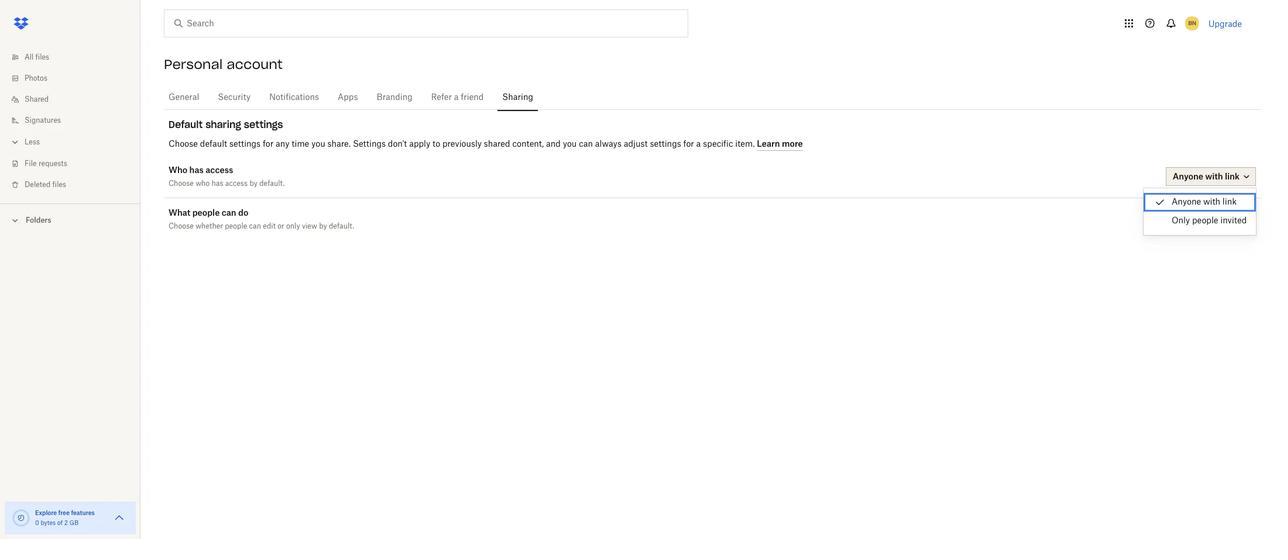 Task type: vqa. For each thing, say whether or not it's contained in the screenshot.
right has
yes



Task type: locate. For each thing, give the bounding box(es) containing it.
has
[[189, 165, 204, 175], [212, 180, 223, 187]]

1 you from the left
[[311, 140, 325, 148]]

you right and
[[563, 140, 577, 148]]

access
[[206, 165, 233, 175], [225, 180, 248, 187]]

signatures link
[[9, 110, 140, 131]]

you
[[311, 140, 325, 148], [563, 140, 577, 148]]

choose
[[169, 140, 198, 148], [169, 180, 194, 187], [169, 223, 194, 230]]

view
[[302, 223, 317, 230]]

settings
[[244, 119, 283, 131], [229, 140, 261, 148], [650, 140, 681, 148]]

people down do
[[225, 223, 247, 230]]

for left specific
[[683, 140, 694, 148]]

1 for from the left
[[263, 140, 273, 148]]

photos link
[[9, 68, 140, 89]]

settings for default
[[229, 140, 261, 148]]

tab list
[[164, 82, 1261, 112]]

branding
[[377, 94, 412, 102]]

can left edit
[[249, 223, 261, 230]]

0 horizontal spatial people
[[192, 208, 220, 218]]

do
[[238, 208, 248, 218]]

don't
[[388, 140, 407, 148]]

default
[[200, 140, 227, 148]]

whether
[[196, 223, 223, 230]]

link
[[1223, 198, 1237, 207]]

a
[[454, 94, 459, 102], [696, 140, 701, 148]]

what
[[169, 208, 190, 218]]

specific
[[703, 140, 733, 148]]

0 vertical spatial a
[[454, 94, 459, 102]]

1 horizontal spatial by
[[319, 223, 327, 230]]

1 vertical spatial has
[[212, 180, 223, 187]]

has right who
[[212, 180, 223, 187]]

0 horizontal spatial default.
[[259, 180, 285, 187]]

signatures
[[25, 117, 61, 124]]

file requests
[[25, 160, 67, 167]]

for
[[263, 140, 273, 148], [683, 140, 694, 148]]

people down anyone with link
[[1192, 217, 1218, 225]]

free
[[58, 510, 70, 517]]

file requests link
[[9, 153, 140, 174]]

choose down who at the top left
[[169, 180, 194, 187]]

previously
[[442, 140, 482, 148]]

personal
[[164, 56, 223, 73]]

invited
[[1220, 217, 1247, 225]]

has up who
[[189, 165, 204, 175]]

friend
[[461, 94, 484, 102]]

1 vertical spatial by
[[319, 223, 327, 230]]

a right refer
[[454, 94, 459, 102]]

settings down default sharing settings
[[229, 140, 261, 148]]

settings for sharing
[[244, 119, 283, 131]]

1 horizontal spatial has
[[212, 180, 223, 187]]

1 vertical spatial files
[[52, 181, 66, 188]]

sharing tab
[[498, 84, 538, 112]]

edit
[[263, 223, 276, 230]]

0 horizontal spatial a
[[454, 94, 459, 102]]

0 vertical spatial default.
[[259, 180, 285, 187]]

1 horizontal spatial can
[[249, 223, 261, 230]]

0 horizontal spatial files
[[35, 54, 49, 61]]

0 horizontal spatial has
[[189, 165, 204, 175]]

default. right view at the top
[[329, 223, 354, 230]]

dropbox image
[[9, 12, 33, 35]]

deleted files
[[25, 181, 66, 188]]

1 vertical spatial choose
[[169, 180, 194, 187]]

general tab
[[164, 84, 204, 112]]

files inside all files link
[[35, 54, 49, 61]]

access up who
[[206, 165, 233, 175]]

upgrade link
[[1208, 18, 1242, 28]]

1 horizontal spatial you
[[563, 140, 577, 148]]

sharing
[[206, 119, 241, 131]]

by
[[250, 180, 258, 187], [319, 223, 327, 230]]

2 you from the left
[[563, 140, 577, 148]]

for left any
[[263, 140, 273, 148]]

tab list containing general
[[164, 82, 1261, 112]]

settings up any
[[244, 119, 283, 131]]

people
[[192, 208, 220, 218], [1192, 217, 1218, 225], [225, 223, 247, 230]]

can left do
[[222, 208, 236, 218]]

photos
[[25, 75, 47, 82]]

0 vertical spatial choose
[[169, 140, 198, 148]]

1 vertical spatial a
[[696, 140, 701, 148]]

people up whether
[[192, 208, 220, 218]]

files inside the deleted files link
[[52, 181, 66, 188]]

list
[[0, 40, 140, 204]]

0 vertical spatial has
[[189, 165, 204, 175]]

a left specific
[[696, 140, 701, 148]]

with
[[1203, 198, 1220, 207]]

always
[[595, 140, 622, 148]]

1 horizontal spatial a
[[696, 140, 701, 148]]

0 vertical spatial files
[[35, 54, 49, 61]]

you right time
[[311, 140, 325, 148]]

files
[[35, 54, 49, 61], [52, 181, 66, 188]]

0 vertical spatial can
[[579, 140, 593, 148]]

files right all
[[35, 54, 49, 61]]

personal account
[[164, 56, 283, 73]]

1 vertical spatial default.
[[329, 223, 354, 230]]

sharing
[[502, 94, 533, 102]]

people for only
[[1192, 217, 1218, 225]]

apps
[[338, 94, 358, 102]]

can left always
[[579, 140, 593, 148]]

explore free features 0 bytes of 2 gb
[[35, 510, 95, 527]]

can
[[579, 140, 593, 148], [222, 208, 236, 218], [249, 223, 261, 230]]

security tab
[[213, 84, 255, 112]]

item.
[[735, 140, 755, 148]]

0 horizontal spatial for
[[263, 140, 273, 148]]

features
[[71, 510, 95, 517]]

1 horizontal spatial default.
[[329, 223, 354, 230]]

2 vertical spatial choose
[[169, 223, 194, 230]]

choose down what
[[169, 223, 194, 230]]

refer a friend
[[431, 94, 484, 102]]

1 horizontal spatial files
[[52, 181, 66, 188]]

deleted
[[25, 181, 51, 188]]

explore
[[35, 510, 57, 517]]

who
[[169, 165, 187, 175]]

by up "what people can do choose whether people can edit or only view by default."
[[250, 180, 258, 187]]

upgrade
[[1208, 18, 1242, 28]]

1 horizontal spatial for
[[683, 140, 694, 148]]

access up do
[[225, 180, 248, 187]]

to
[[433, 140, 440, 148]]

files for all files
[[35, 54, 49, 61]]

2 for from the left
[[683, 140, 694, 148]]

0 horizontal spatial by
[[250, 180, 258, 187]]

default. up "what people can do choose whether people can edit or only view by default."
[[259, 180, 285, 187]]

choose inside "what people can do choose whether people can edit or only view by default."
[[169, 223, 194, 230]]

settings right the adjust
[[650, 140, 681, 148]]

choose down default
[[169, 140, 198, 148]]

1 vertical spatial access
[[225, 180, 248, 187]]

choose inside "who has access choose who has access by default."
[[169, 180, 194, 187]]

by right view at the top
[[319, 223, 327, 230]]

3 choose from the top
[[169, 223, 194, 230]]

of
[[57, 521, 63, 527]]

only
[[1172, 217, 1190, 225]]

2 vertical spatial can
[[249, 223, 261, 230]]

refer
[[431, 94, 452, 102]]

2
[[64, 521, 68, 527]]

settings
[[353, 140, 386, 148]]

files right deleted
[[52, 181, 66, 188]]

time
[[292, 140, 309, 148]]

adjust
[[624, 140, 648, 148]]

0 horizontal spatial can
[[222, 208, 236, 218]]

0 vertical spatial by
[[250, 180, 258, 187]]

2 horizontal spatial people
[[1192, 217, 1218, 225]]

any
[[276, 140, 289, 148]]

2 choose from the top
[[169, 180, 194, 187]]

security
[[218, 94, 251, 102]]

a inside "refer a friend" tab
[[454, 94, 459, 102]]

shared link
[[9, 89, 140, 110]]

0 horizontal spatial you
[[311, 140, 325, 148]]

default.
[[259, 180, 285, 187], [329, 223, 354, 230]]

and
[[546, 140, 561, 148]]



Task type: describe. For each thing, give the bounding box(es) containing it.
default. inside "who has access choose who has access by default."
[[259, 180, 285, 187]]

gb
[[69, 521, 79, 527]]

folders
[[26, 216, 51, 225]]

share.
[[328, 140, 351, 148]]

less image
[[9, 136, 21, 148]]

by inside "what people can do choose whether people can edit or only view by default."
[[319, 223, 327, 230]]

or
[[278, 223, 284, 230]]

folders button
[[0, 211, 140, 229]]

0 vertical spatial access
[[206, 165, 233, 175]]

requests
[[39, 160, 67, 167]]

default sharing settings
[[169, 119, 283, 131]]

who
[[196, 180, 210, 187]]

list containing all files
[[0, 40, 140, 204]]

anyone
[[1172, 198, 1201, 207]]

only
[[286, 223, 300, 230]]

deleted files link
[[9, 174, 140, 195]]

anyone with link
[[1172, 198, 1237, 207]]

branding tab
[[372, 84, 417, 112]]

1 choose from the top
[[169, 140, 198, 148]]

1 horizontal spatial people
[[225, 223, 247, 230]]

who has access choose who has access by default.
[[169, 165, 285, 187]]

people for what
[[192, 208, 220, 218]]

bytes
[[41, 521, 56, 527]]

only people invited
[[1172, 217, 1247, 225]]

quota usage element
[[12, 509, 30, 528]]

all files
[[25, 54, 49, 61]]

by inside "who has access choose who has access by default."
[[250, 180, 258, 187]]

account
[[227, 56, 283, 73]]

shared
[[25, 96, 49, 103]]

choose default settings for any time you share. settings don't apply to previously shared content, and you can always adjust settings for a specific item.
[[169, 140, 757, 148]]

anyone with link radio item
[[1144, 193, 1256, 212]]

all
[[25, 54, 34, 61]]

all files link
[[9, 47, 140, 68]]

0
[[35, 521, 39, 527]]

default
[[169, 119, 203, 131]]

less
[[25, 139, 40, 146]]

apply
[[409, 140, 430, 148]]

shared
[[484, 140, 510, 148]]

files for deleted files
[[52, 181, 66, 188]]

apps tab
[[333, 84, 363, 112]]

default. inside "what people can do choose whether people can edit or only view by default."
[[329, 223, 354, 230]]

file
[[25, 160, 37, 167]]

what people can do choose whether people can edit or only view by default.
[[169, 208, 354, 230]]

content,
[[512, 140, 544, 148]]

2 horizontal spatial can
[[579, 140, 593, 148]]

notifications
[[269, 94, 319, 102]]

notifications tab
[[265, 84, 324, 112]]

1 vertical spatial can
[[222, 208, 236, 218]]

refer a friend tab
[[427, 84, 488, 112]]

general
[[169, 94, 199, 102]]



